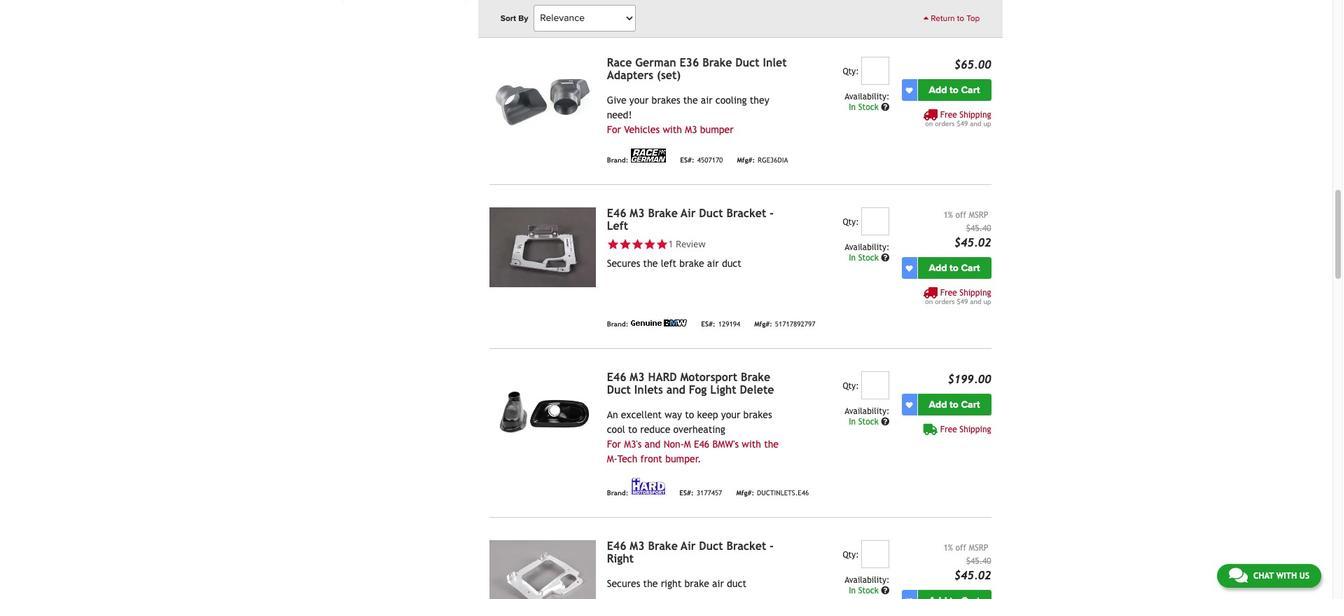 Task type: describe. For each thing, give the bounding box(es) containing it.
es#: for (set)
[[681, 156, 695, 164]]

orders for add to cart button related to $65.00
[[936, 120, 955, 128]]

give
[[607, 95, 627, 106]]

your inside "give your brakes the air cooling they need! for vehicles with m3 bumper"
[[630, 95, 649, 106]]

e46 m3 brake air duct bracket - right link
[[607, 540, 774, 566]]

availability: for race german e36 brake duct inlet adapters (set)
[[845, 92, 890, 102]]

mfg#: for e46 m3 brake air duct bracket - left
[[755, 320, 773, 328]]

question circle image
[[882, 587, 890, 595]]

e46 for e46 m3 hard motorsport brake duct inlets and fog light delete
[[607, 371, 627, 384]]

2 vertical spatial with
[[1277, 571, 1298, 581]]

secures the right brake air duct
[[607, 578, 747, 590]]

and inside an excellent way to keep your brakes cool to reduce overheating for m3's and non-m e46 bmw's with the m-tech front bumper.
[[645, 439, 661, 450]]

secures for right
[[607, 578, 641, 590]]

up for add to cart button related to $65.00
[[984, 120, 992, 128]]

4 in from the top
[[849, 586, 856, 596]]

$65.00
[[955, 58, 992, 72]]

add to wish list image for second add to cart button from the top
[[906, 265, 913, 272]]

m
[[684, 439, 691, 450]]

sort
[[501, 13, 517, 23]]

an excellent way to keep your brakes cool to reduce overheating for m3's and non-m e46 bmw's with the m-tech front bumper.
[[607, 410, 779, 465]]

1 star image from the left
[[607, 239, 620, 251]]

the inside "give your brakes the air cooling they need! for vehicles with m3 bumper"
[[684, 95, 698, 106]]

2 add to cart button from the top
[[918, 257, 992, 279]]

keep
[[698, 410, 719, 421]]

up for second add to cart button from the top
[[984, 298, 992, 306]]

availability: for e46 m3 brake air duct bracket - left
[[845, 243, 890, 253]]

in stock for e46 m3 hard motorsport brake duct inlets and fog light delete
[[849, 417, 882, 427]]

2 star image from the left
[[620, 239, 632, 251]]

tech
[[618, 454, 638, 465]]

air inside "give your brakes the air cooling they need! for vehicles with m3 bumper"
[[701, 95, 713, 106]]

ductinlets.e46
[[757, 489, 809, 497]]

chat
[[1254, 571, 1275, 581]]

- for e46 m3 brake air duct bracket - right
[[770, 540, 774, 553]]

2 1% off msrp $45.40 $45.02 from the top
[[944, 543, 992, 583]]

2 1% from the top
[[944, 543, 954, 553]]

1 star image from the left
[[632, 239, 644, 251]]

m-
[[607, 454, 618, 465]]

in stock for race german e36 brake duct inlet adapters (set)
[[849, 103, 882, 112]]

m3's
[[624, 439, 642, 450]]

1 off from the top
[[956, 211, 967, 220]]

add to cart for $199.00
[[929, 399, 981, 411]]

brand: for e46 m3 hard motorsport brake duct inlets and fog light delete
[[607, 489, 629, 497]]

es#129195 - 51717892798 - e46 m3 brake air duct bracket - right - secures the right brake air duct - genuine bmw - bmw image
[[490, 541, 596, 599]]

2 star image from the left
[[656, 239, 669, 251]]

chat with us link
[[1218, 564, 1322, 588]]

4 qty: from the top
[[843, 550, 860, 560]]

vehicles
[[624, 124, 660, 136]]

msrp for third add to wish list image
[[969, 543, 989, 553]]

3177457
[[697, 489, 723, 497]]

brand: for race german e36 brake duct inlet adapters (set)
[[607, 156, 629, 164]]

duct for e46 m3 brake air duct bracket - left
[[700, 207, 724, 220]]

add to wish list image
[[906, 87, 913, 94]]

question circle image for $65.00
[[882, 103, 890, 112]]

qty: for e46 m3 hard motorsport brake duct inlets and fog light delete
[[843, 381, 860, 391]]

1 1 review link from the left
[[607, 238, 788, 251]]

cool
[[607, 424, 626, 435]]

free for add to cart button related to $65.00
[[941, 110, 958, 120]]

add for $199.00
[[929, 399, 948, 411]]

reduce
[[641, 424, 671, 435]]

e46 m3 hard motorsport brake duct inlets and fog light delete
[[607, 371, 775, 397]]

left
[[607, 220, 629, 233]]

top
[[967, 13, 981, 23]]

es#4507170 - rge36dia - race german e36 brake duct inlet adapters (set) - give your brakes the air cooling they need! - race german - bmw image
[[490, 57, 596, 137]]

add to wish list image for add to cart button related to $199.00
[[906, 401, 913, 408]]

4507170
[[698, 156, 723, 164]]

availability: for e46 m3 hard motorsport brake duct inlets and fog light delete
[[845, 407, 890, 417]]

the left "right"
[[644, 578, 658, 590]]

es#: 129194
[[702, 320, 741, 328]]

sort by
[[501, 13, 529, 23]]

cart for $199.00
[[962, 399, 981, 411]]

2 genuine bmw - corporate logo image from the top
[[632, 320, 688, 327]]

cooling
[[716, 95, 747, 106]]

es#: 4507170
[[681, 156, 723, 164]]

way
[[665, 410, 682, 421]]

free for second add to cart button from the top
[[941, 288, 958, 298]]

$45.40 for add to wish list image associated with second add to cart button from the top
[[967, 224, 992, 234]]

fog
[[689, 384, 707, 397]]

e46 m3 hard motorsport brake duct inlets and fog light delete link
[[607, 371, 775, 397]]

add to cart for $65.00
[[929, 84, 981, 96]]

category navigation element
[[342, 0, 467, 3]]

es#3177457 - ductinlets.e46 - e46 m3 hard motorsport brake duct inlets and fog light delete - an excellent way to keep your brakes cool to reduce overheating - hard motorsport - bmw image
[[490, 372, 596, 452]]

$49 for add to cart button related to $65.00
[[957, 120, 968, 128]]

chat with us
[[1254, 571, 1310, 581]]

e46 m3 brake air duct bracket - left
[[607, 207, 774, 233]]

e46 inside an excellent way to keep your brakes cool to reduce overheating for m3's and non-m e46 bmw's with the m-tech front bumper.
[[694, 439, 710, 450]]

duct for e46 m3 brake air duct bracket - right
[[700, 540, 724, 553]]

left
[[661, 258, 677, 269]]

es#: 3177457
[[680, 489, 723, 497]]

es#: for and
[[680, 489, 694, 497]]

motorsport
[[681, 371, 738, 384]]

qty: for e46 m3 brake air duct bracket - left
[[843, 218, 860, 227]]

duct for race german e36 brake duct inlet adapters (set)
[[736, 56, 760, 70]]

1 genuine bmw - corporate logo image from the top
[[632, 5, 688, 12]]

non-
[[664, 439, 684, 450]]

brake inside e46 m3 hard motorsport brake duct inlets and fog light delete
[[741, 371, 771, 384]]

add for $65.00
[[929, 84, 948, 96]]

hard
[[648, 371, 677, 384]]

the left left
[[644, 258, 658, 269]]

m3 for e46 m3 brake air duct bracket - right
[[630, 540, 645, 553]]

(set)
[[657, 69, 681, 82]]

mfg#: 51717892797
[[755, 320, 816, 328]]

stock for race german e36 brake duct inlet adapters (set)
[[859, 103, 879, 112]]

129194
[[719, 320, 741, 328]]

1
[[669, 238, 674, 250]]

air for right
[[681, 540, 696, 553]]

need!
[[607, 110, 632, 121]]

race german e36 brake duct inlet adapters (set) link
[[607, 56, 787, 82]]

stock for e46 m3 brake air duct bracket - left
[[859, 253, 879, 263]]

german
[[636, 56, 677, 70]]

race
[[607, 56, 632, 70]]

2 off from the top
[[956, 543, 967, 553]]



Task type: locate. For each thing, give the bounding box(es) containing it.
brake for right
[[685, 578, 710, 590]]

brake down review
[[680, 258, 705, 269]]

duct for e46 m3 brake air duct bracket - right
[[727, 578, 747, 590]]

with inside "give your brakes the air cooling they need! for vehicles with m3 bumper"
[[663, 124, 682, 136]]

race german e36 brake duct inlet adapters (set)
[[607, 56, 787, 82]]

1 vertical spatial cart
[[962, 262, 981, 274]]

2 orders from the top
[[936, 298, 955, 306]]

1 horizontal spatial star image
[[656, 239, 669, 251]]

0 vertical spatial orders
[[936, 120, 955, 128]]

3 shipping from the top
[[960, 425, 992, 435]]

1 availability: from the top
[[845, 92, 890, 102]]

add to cart button
[[918, 79, 992, 101], [918, 257, 992, 279], [918, 394, 992, 416]]

e46 for e46 m3 brake air duct bracket - left
[[607, 207, 627, 220]]

4 brand: from the top
[[607, 489, 629, 497]]

1 horizontal spatial brakes
[[744, 410, 773, 421]]

star image
[[632, 239, 644, 251], [656, 239, 669, 251]]

brake right light
[[741, 371, 771, 384]]

mfg#: left rge36dia
[[737, 156, 755, 164]]

on
[[926, 120, 933, 128], [926, 298, 933, 306]]

brakes inside "give your brakes the air cooling they need! for vehicles with m3 bumper"
[[652, 95, 681, 106]]

1 vertical spatial $45.02
[[955, 569, 992, 583]]

stock
[[859, 103, 879, 112], [859, 253, 879, 263], [859, 417, 879, 427], [859, 586, 879, 596]]

1 add from the top
[[929, 84, 948, 96]]

m3 inside "give your brakes the air cooling they need! for vehicles with m3 bumper"
[[685, 124, 698, 136]]

with right vehicles
[[663, 124, 682, 136]]

0 vertical spatial es#:
[[681, 156, 695, 164]]

0 vertical spatial duct
[[722, 258, 742, 269]]

brake inside race german e36 brake duct inlet adapters (set)
[[703, 56, 733, 70]]

brake right "right"
[[685, 578, 710, 590]]

mfg#: left 51717892797 on the right bottom of page
[[755, 320, 773, 328]]

1 free from the top
[[941, 110, 958, 120]]

bracket down mfg#: ductinlets.e46
[[727, 540, 767, 553]]

light
[[711, 384, 737, 397]]

brake inside e46 m3 brake air duct bracket - right
[[648, 540, 678, 553]]

bracket inside e46 m3 brake air duct bracket - left
[[727, 207, 767, 220]]

- for e46 m3 brake air duct bracket - left
[[770, 207, 774, 220]]

2 free shipping on orders $49 and up from the top
[[926, 288, 992, 306]]

1 vertical spatial air
[[708, 258, 719, 269]]

1 vertical spatial for
[[607, 439, 622, 450]]

for up m-
[[607, 439, 622, 450]]

air inside e46 m3 brake air duct bracket - left
[[681, 207, 696, 220]]

mfg#: for race german e36 brake duct inlet adapters (set)
[[737, 156, 755, 164]]

question circle image
[[882, 103, 890, 112], [882, 254, 890, 262], [882, 418, 890, 426]]

0 vertical spatial mfg#:
[[737, 156, 755, 164]]

excellent
[[621, 410, 662, 421]]

2 add to cart from the top
[[929, 262, 981, 274]]

0 horizontal spatial your
[[630, 95, 649, 106]]

0 vertical spatial shipping
[[960, 110, 992, 120]]

1 vertical spatial brakes
[[744, 410, 773, 421]]

air down e46 m3 brake air duct bracket - right
[[713, 578, 724, 590]]

e46 m3 brake air duct bracket - left link
[[607, 207, 774, 233]]

delete
[[740, 384, 775, 397]]

front
[[641, 454, 663, 465]]

1 vertical spatial on
[[926, 298, 933, 306]]

brake inside e46 m3 brake air duct bracket - left
[[648, 207, 678, 220]]

0 horizontal spatial star image
[[632, 239, 644, 251]]

1 vertical spatial free
[[941, 288, 958, 298]]

2 vertical spatial add to wish list image
[[906, 598, 913, 599]]

0 vertical spatial bracket
[[727, 207, 767, 220]]

2 question circle image from the top
[[882, 254, 890, 262]]

1 secures from the top
[[607, 258, 641, 269]]

0 vertical spatial genuine bmw - corporate logo image
[[632, 5, 688, 12]]

es#: left 4507170
[[681, 156, 695, 164]]

2 brand: from the top
[[607, 156, 629, 164]]

0 vertical spatial $45.02
[[955, 236, 992, 250]]

3 star image from the left
[[644, 239, 656, 251]]

bracket
[[727, 207, 767, 220], [727, 540, 767, 553]]

es#: left the 3177457
[[680, 489, 694, 497]]

1 vertical spatial mfg#:
[[755, 320, 773, 328]]

2 bracket from the top
[[727, 540, 767, 553]]

add
[[929, 84, 948, 96], [929, 262, 948, 274], [929, 399, 948, 411]]

-
[[770, 207, 774, 220], [770, 540, 774, 553]]

$49 for second add to cart button from the top
[[957, 298, 968, 306]]

brand:
[[607, 6, 629, 13], [607, 156, 629, 164], [607, 320, 629, 328], [607, 489, 629, 497]]

1 vertical spatial off
[[956, 543, 967, 553]]

in stock
[[849, 103, 882, 112], [849, 253, 882, 263], [849, 417, 882, 427], [849, 586, 882, 596]]

0 vertical spatial on
[[926, 120, 933, 128]]

0 vertical spatial with
[[663, 124, 682, 136]]

air for e46 m3 brake air duct bracket - right
[[713, 578, 724, 590]]

1 review link
[[607, 238, 788, 251], [669, 238, 706, 251]]

3 add to cart from the top
[[929, 399, 981, 411]]

2 vertical spatial cart
[[962, 399, 981, 411]]

brakes down delete
[[744, 410, 773, 421]]

2 $45.40 from the top
[[967, 557, 992, 566]]

2 cart from the top
[[962, 262, 981, 274]]

1 horizontal spatial your
[[722, 410, 741, 421]]

with inside an excellent way to keep your brakes cool to reduce overheating for m3's and non-m e46 bmw's with the m-tech front bumper.
[[742, 439, 762, 450]]

1 brand: from the top
[[607, 6, 629, 13]]

us
[[1300, 571, 1310, 581]]

your right keep at bottom right
[[722, 410, 741, 421]]

m3 left bumper
[[685, 124, 698, 136]]

brakes inside an excellent way to keep your brakes cool to reduce overheating for m3's and non-m e46 bmw's with the m-tech front bumper.
[[744, 410, 773, 421]]

0 horizontal spatial with
[[663, 124, 682, 136]]

right
[[661, 578, 682, 590]]

qty:
[[843, 67, 860, 77], [843, 218, 860, 227], [843, 381, 860, 391], [843, 550, 860, 560]]

m3 left hard
[[630, 371, 645, 384]]

2 1 review link from the left
[[669, 238, 706, 251]]

1 air from the top
[[681, 207, 696, 220]]

in stock for e46 m3 brake air duct bracket - left
[[849, 253, 882, 263]]

star image up left
[[656, 239, 669, 251]]

1 review link down e46 m3 brake air duct bracket - left link
[[607, 238, 788, 251]]

duct left inlet
[[736, 56, 760, 70]]

2 vertical spatial air
[[713, 578, 724, 590]]

inlet
[[763, 56, 787, 70]]

1 add to wish list image from the top
[[906, 265, 913, 272]]

by
[[519, 13, 529, 23]]

air up 1 review
[[681, 207, 696, 220]]

1 1% from the top
[[944, 211, 954, 220]]

in for race german e36 brake duct inlet adapters (set)
[[849, 103, 856, 112]]

add to cart button for $65.00
[[918, 79, 992, 101]]

the down race german e36 brake duct inlet adapters (set) link
[[684, 95, 698, 106]]

1 vertical spatial question circle image
[[882, 254, 890, 262]]

for
[[607, 124, 622, 136], [607, 439, 622, 450]]

m3 inside e46 m3 brake air duct bracket - right
[[630, 540, 645, 553]]

an
[[607, 410, 618, 421]]

0 vertical spatial msrp
[[969, 211, 989, 220]]

1 vertical spatial $49
[[957, 298, 968, 306]]

1 vertical spatial es#:
[[702, 320, 716, 328]]

mfg#: ductinlets.e46
[[737, 489, 809, 497]]

duct up secures the right brake air duct
[[700, 540, 724, 553]]

1 vertical spatial 1%
[[944, 543, 954, 553]]

4 in stock from the top
[[849, 586, 882, 596]]

0 vertical spatial 1%
[[944, 211, 954, 220]]

orders for second add to cart button from the top
[[936, 298, 955, 306]]

brake for left
[[680, 258, 705, 269]]

1 vertical spatial 1% off msrp $45.40 $45.02
[[944, 543, 992, 583]]

add to wish list image
[[906, 265, 913, 272], [906, 401, 913, 408], [906, 598, 913, 599]]

duct inside e46 m3 brake air duct bracket - right
[[700, 540, 724, 553]]

1 vertical spatial $45.40
[[967, 557, 992, 566]]

2 vertical spatial shipping
[[960, 425, 992, 435]]

0 vertical spatial off
[[956, 211, 967, 220]]

1 $45.40 from the top
[[967, 224, 992, 234]]

m3
[[685, 124, 698, 136], [630, 207, 645, 220], [630, 371, 645, 384], [630, 540, 645, 553]]

1 in stock from the top
[[849, 103, 882, 112]]

in for e46 m3 brake air duct bracket - left
[[849, 253, 856, 263]]

air up secures the right brake air duct
[[681, 540, 696, 553]]

3 cart from the top
[[962, 399, 981, 411]]

1 $45.02 from the top
[[955, 236, 992, 250]]

free
[[941, 110, 958, 120], [941, 288, 958, 298], [941, 425, 958, 435]]

for inside "give your brakes the air cooling they need! for vehicles with m3 bumper"
[[607, 124, 622, 136]]

2 shipping from the top
[[960, 288, 992, 298]]

0 vertical spatial -
[[770, 207, 774, 220]]

m3 inside e46 m3 hard motorsport brake duct inlets and fog light delete
[[630, 371, 645, 384]]

2 stock from the top
[[859, 253, 879, 263]]

1 for from the top
[[607, 124, 622, 136]]

shipping
[[960, 110, 992, 120], [960, 288, 992, 298], [960, 425, 992, 435]]

1 add to cart from the top
[[929, 84, 981, 96]]

caret up image
[[924, 14, 929, 22]]

$45.40
[[967, 224, 992, 234], [967, 557, 992, 566]]

2 vertical spatial mfg#:
[[737, 489, 755, 497]]

bumper
[[700, 124, 734, 136]]

star image
[[607, 239, 620, 251], [620, 239, 632, 251], [644, 239, 656, 251]]

1 vertical spatial -
[[770, 540, 774, 553]]

3 in from the top
[[849, 417, 856, 427]]

- inside e46 m3 brake air duct bracket - right
[[770, 540, 774, 553]]

genuine bmw - corporate logo image
[[632, 5, 688, 12], [632, 320, 688, 327]]

brake up '1'
[[648, 207, 678, 220]]

adapters
[[607, 69, 654, 82]]

0 vertical spatial brakes
[[652, 95, 681, 106]]

1 vertical spatial genuine bmw - corporate logo image
[[632, 320, 688, 327]]

- down rge36dia
[[770, 207, 774, 220]]

m3 for e46 m3 brake air duct bracket - left
[[630, 207, 645, 220]]

duct up review
[[700, 207, 724, 220]]

2 vertical spatial add to cart button
[[918, 394, 992, 416]]

2 secures from the top
[[607, 578, 641, 590]]

3 stock from the top
[[859, 417, 879, 427]]

e36
[[680, 56, 700, 70]]

es#: for left
[[702, 320, 716, 328]]

brake
[[703, 56, 733, 70], [648, 207, 678, 220], [741, 371, 771, 384], [648, 540, 678, 553]]

1 shipping from the top
[[960, 110, 992, 120]]

with right the bmw's
[[742, 439, 762, 450]]

1 vertical spatial with
[[742, 439, 762, 450]]

1 vertical spatial add to wish list image
[[906, 401, 913, 408]]

duct up an
[[607, 384, 631, 397]]

1% off msrp $45.40 $45.02
[[944, 211, 992, 250], [944, 543, 992, 583]]

e46 for e46 m3 brake air duct bracket - right
[[607, 540, 627, 553]]

3 add from the top
[[929, 399, 948, 411]]

duct down e46 m3 brake air duct bracket - left
[[722, 258, 742, 269]]

1 vertical spatial air
[[681, 540, 696, 553]]

inlets
[[635, 384, 663, 397]]

1 horizontal spatial with
[[742, 439, 762, 450]]

genuine bmw - corporate logo image up german
[[632, 5, 688, 12]]

1 on from the top
[[926, 120, 933, 128]]

1 review
[[669, 238, 706, 250]]

2 qty: from the top
[[843, 218, 860, 227]]

2 availability: from the top
[[845, 243, 890, 253]]

2 vertical spatial add
[[929, 399, 948, 411]]

0 vertical spatial add
[[929, 84, 948, 96]]

race german - corporate logo image
[[632, 149, 667, 163]]

1 bracket from the top
[[727, 207, 767, 220]]

e46 inside e46 m3 hard motorsport brake duct inlets and fog light delete
[[607, 371, 627, 384]]

return
[[931, 13, 956, 23]]

1 $49 from the top
[[957, 120, 968, 128]]

3 qty: from the top
[[843, 381, 860, 391]]

1 vertical spatial free shipping on orders $49 and up
[[926, 288, 992, 306]]

0 vertical spatial add to cart
[[929, 84, 981, 96]]

e46
[[607, 207, 627, 220], [607, 371, 627, 384], [694, 439, 710, 450], [607, 540, 627, 553]]

0 vertical spatial cart
[[962, 84, 981, 96]]

es#129194 - 51717892797 - e46 m3 brake air duct bracket - left - secures the left brake air duct - genuine bmw - bmw image
[[490, 208, 596, 288]]

2 vertical spatial free
[[941, 425, 958, 435]]

stock for e46 m3 hard motorsport brake duct inlets and fog light delete
[[859, 417, 879, 427]]

0 horizontal spatial brakes
[[652, 95, 681, 106]]

0 vertical spatial question circle image
[[882, 103, 890, 112]]

add to cart button for $199.00
[[918, 394, 992, 416]]

brand: for e46 m3 brake air duct bracket - left
[[607, 320, 629, 328]]

mfg#: for e46 m3 hard motorsport brake duct inlets and fog light delete
[[737, 489, 755, 497]]

on for add to cart button related to $65.00
[[926, 120, 933, 128]]

qty: for race german e36 brake duct inlet adapters (set)
[[843, 67, 860, 77]]

bracket down mfg#: rge36dia
[[727, 207, 767, 220]]

1 question circle image from the top
[[882, 103, 890, 112]]

3 availability: from the top
[[845, 407, 890, 417]]

e46 m3 brake air duct bracket - right
[[607, 540, 774, 566]]

51717892797
[[776, 320, 816, 328]]

the right the bmw's
[[765, 439, 779, 450]]

2 vertical spatial add to cart
[[929, 399, 981, 411]]

mfg#: right the 3177457
[[737, 489, 755, 497]]

question circle image for $199.00
[[882, 418, 890, 426]]

air left cooling
[[701, 95, 713, 106]]

1 vertical spatial duct
[[727, 578, 747, 590]]

2 $45.02 from the top
[[955, 569, 992, 583]]

1 vertical spatial up
[[984, 298, 992, 306]]

2 msrp from the top
[[969, 543, 989, 553]]

air for e46 m3 brake air duct bracket - left
[[708, 258, 719, 269]]

overheating
[[674, 424, 726, 435]]

0 vertical spatial add to wish list image
[[906, 265, 913, 272]]

rge36dia
[[758, 156, 789, 164]]

1 vertical spatial orders
[[936, 298, 955, 306]]

1 msrp from the top
[[969, 211, 989, 220]]

secures the left brake air duct
[[607, 258, 742, 269]]

m3 for e46 m3 hard motorsport brake duct inlets and fog light delete
[[630, 371, 645, 384]]

1 vertical spatial add to cart
[[929, 262, 981, 274]]

duct for e46 m3 brake air duct bracket - left
[[722, 258, 742, 269]]

1 - from the top
[[770, 207, 774, 220]]

1 vertical spatial brake
[[685, 578, 710, 590]]

1%
[[944, 211, 954, 220], [944, 543, 954, 553]]

2 vertical spatial es#:
[[680, 489, 694, 497]]

they
[[750, 95, 770, 106]]

0 vertical spatial your
[[630, 95, 649, 106]]

genuine bmw - corporate logo image up hard
[[632, 320, 688, 327]]

1 vertical spatial bracket
[[727, 540, 767, 553]]

brake
[[680, 258, 705, 269], [685, 578, 710, 590]]

3 in stock from the top
[[849, 417, 882, 427]]

in for e46 m3 hard motorsport brake duct inlets and fog light delete
[[849, 417, 856, 427]]

0 vertical spatial add to cart button
[[918, 79, 992, 101]]

$199.00
[[948, 373, 992, 386]]

your inside an excellent way to keep your brakes cool to reduce overheating for m3's and non-m e46 bmw's with the m-tech front bumper.
[[722, 410, 741, 421]]

star image left '1'
[[632, 239, 644, 251]]

bmw's
[[713, 439, 739, 450]]

brake up "right"
[[648, 540, 678, 553]]

air inside e46 m3 brake air duct bracket - right
[[681, 540, 696, 553]]

4 stock from the top
[[859, 586, 879, 596]]

1 in from the top
[[849, 103, 856, 112]]

1 vertical spatial secures
[[607, 578, 641, 590]]

shipping for second add to cart button from the top
[[960, 288, 992, 298]]

2 - from the top
[[770, 540, 774, 553]]

return to top link
[[924, 12, 981, 25]]

for down need!
[[607, 124, 622, 136]]

and inside e46 m3 hard motorsport brake duct inlets and fog light delete
[[667, 384, 686, 397]]

cart
[[962, 84, 981, 96], [962, 262, 981, 274], [962, 399, 981, 411]]

to
[[958, 13, 965, 23], [950, 84, 959, 96], [950, 262, 959, 274], [950, 399, 959, 411], [685, 410, 695, 421], [629, 424, 638, 435]]

return to top
[[929, 13, 981, 23]]

2 for from the top
[[607, 439, 622, 450]]

shipping for add to cart button related to $65.00
[[960, 110, 992, 120]]

2 horizontal spatial with
[[1277, 571, 1298, 581]]

e46 inside e46 m3 brake air duct bracket - left
[[607, 207, 627, 220]]

e46 inside e46 m3 brake air duct bracket - right
[[607, 540, 627, 553]]

air
[[701, 95, 713, 106], [708, 258, 719, 269], [713, 578, 724, 590]]

3 question circle image from the top
[[882, 418, 890, 426]]

m3 right left
[[630, 207, 645, 220]]

off
[[956, 211, 967, 220], [956, 543, 967, 553]]

2 in stock from the top
[[849, 253, 882, 263]]

air right left
[[708, 258, 719, 269]]

0 vertical spatial up
[[984, 120, 992, 128]]

brake right e36
[[703, 56, 733, 70]]

bracket for e46 m3 brake air duct bracket - left
[[727, 207, 767, 220]]

secures down right
[[607, 578, 641, 590]]

and
[[971, 120, 982, 128], [971, 298, 982, 306], [667, 384, 686, 397], [645, 439, 661, 450]]

2 in from the top
[[849, 253, 856, 263]]

2 add from the top
[[929, 262, 948, 274]]

2 add to wish list image from the top
[[906, 401, 913, 408]]

1 stock from the top
[[859, 103, 879, 112]]

air for left
[[681, 207, 696, 220]]

2 air from the top
[[681, 540, 696, 553]]

0 vertical spatial $45.40
[[967, 224, 992, 234]]

$45.40 for third add to wish list image
[[967, 557, 992, 566]]

1 vertical spatial msrp
[[969, 543, 989, 553]]

bracket for e46 m3 brake air duct bracket - right
[[727, 540, 767, 553]]

1 free shipping on orders $49 and up from the top
[[926, 110, 992, 128]]

1 vertical spatial your
[[722, 410, 741, 421]]

1 up from the top
[[984, 120, 992, 128]]

1 qty: from the top
[[843, 67, 860, 77]]

secures for left
[[607, 258, 641, 269]]

1 vertical spatial add
[[929, 262, 948, 274]]

duct down e46 m3 brake air duct bracket - right "link"
[[727, 578, 747, 590]]

2 on from the top
[[926, 298, 933, 306]]

1 orders from the top
[[936, 120, 955, 128]]

1 vertical spatial add to cart button
[[918, 257, 992, 279]]

duct inside e46 m3 hard motorsport brake duct inlets and fog light delete
[[607, 384, 631, 397]]

the
[[684, 95, 698, 106], [644, 258, 658, 269], [765, 439, 779, 450], [644, 578, 658, 590]]

with left us
[[1277, 571, 1298, 581]]

1 vertical spatial shipping
[[960, 288, 992, 298]]

on for second add to cart button from the top
[[926, 298, 933, 306]]

0 vertical spatial for
[[607, 124, 622, 136]]

give your brakes the air cooling they need! for vehicles with m3 bumper
[[607, 95, 770, 136]]

msrp
[[969, 211, 989, 220], [969, 543, 989, 553]]

- inside e46 m3 brake air duct bracket - left
[[770, 207, 774, 220]]

- down mfg#: ductinlets.e46
[[770, 540, 774, 553]]

1 1% off msrp $45.40 $45.02 from the top
[[944, 211, 992, 250]]

m3 up secures the right brake air duct
[[630, 540, 645, 553]]

msrp for add to wish list image associated with second add to cart button from the top
[[969, 211, 989, 220]]

free shipping
[[941, 425, 992, 435]]

3 add to wish list image from the top
[[906, 598, 913, 599]]

2 $49 from the top
[[957, 298, 968, 306]]

1 cart from the top
[[962, 84, 981, 96]]

0 vertical spatial air
[[701, 95, 713, 106]]

4 availability: from the top
[[845, 576, 890, 585]]

for inside an excellent way to keep your brakes cool to reduce overheating for m3's and non-m e46 bmw's with the m-tech front bumper.
[[607, 439, 622, 450]]

availability:
[[845, 92, 890, 102], [845, 243, 890, 253], [845, 407, 890, 417], [845, 576, 890, 585]]

3 add to cart button from the top
[[918, 394, 992, 416]]

right
[[607, 552, 634, 566]]

0 vertical spatial 1% off msrp $45.40 $45.02
[[944, 211, 992, 250]]

bracket inside e46 m3 brake air duct bracket - right
[[727, 540, 767, 553]]

es#: left 129194
[[702, 320, 716, 328]]

brakes down (set)
[[652, 95, 681, 106]]

0 vertical spatial brake
[[680, 258, 705, 269]]

2 up from the top
[[984, 298, 992, 306]]

your right give in the top of the page
[[630, 95, 649, 106]]

the inside an excellent way to keep your brakes cool to reduce overheating for m3's and non-m e46 bmw's with the m-tech front bumper.
[[765, 439, 779, 450]]

hard motorsport - corporate logo image
[[632, 478, 666, 496]]

orders
[[936, 120, 955, 128], [936, 298, 955, 306]]

1 review link up secures the left brake air duct
[[669, 238, 706, 251]]

comments image
[[1230, 567, 1249, 584]]

0 vertical spatial secures
[[607, 258, 641, 269]]

1 add to cart button from the top
[[918, 79, 992, 101]]

2 free from the top
[[941, 288, 958, 298]]

None number field
[[862, 57, 890, 85], [862, 208, 890, 236], [862, 372, 890, 400], [862, 541, 890, 569], [862, 57, 890, 85], [862, 208, 890, 236], [862, 372, 890, 400], [862, 541, 890, 569]]

mfg#: rge36dia
[[737, 156, 789, 164]]

duct inside race german e36 brake duct inlet adapters (set)
[[736, 56, 760, 70]]

0 vertical spatial $49
[[957, 120, 968, 128]]

review
[[676, 238, 706, 250]]

duct inside e46 m3 brake air duct bracket - left
[[700, 207, 724, 220]]

bumper.
[[666, 454, 702, 465]]

0 vertical spatial free
[[941, 110, 958, 120]]

2 vertical spatial question circle image
[[882, 418, 890, 426]]

cart for $65.00
[[962, 84, 981, 96]]

duct
[[722, 258, 742, 269], [727, 578, 747, 590]]

$45.02
[[955, 236, 992, 250], [955, 569, 992, 583]]

0 vertical spatial free shipping on orders $49 and up
[[926, 110, 992, 128]]

3 brand: from the top
[[607, 320, 629, 328]]

0 vertical spatial air
[[681, 207, 696, 220]]

secures down left
[[607, 258, 641, 269]]

m3 inside e46 m3 brake air duct bracket - left
[[630, 207, 645, 220]]

3 free from the top
[[941, 425, 958, 435]]

in
[[849, 103, 856, 112], [849, 253, 856, 263], [849, 417, 856, 427], [849, 586, 856, 596]]



Task type: vqa. For each thing, say whether or not it's contained in the screenshot.
second Add to Wish List icon from the bottom
yes



